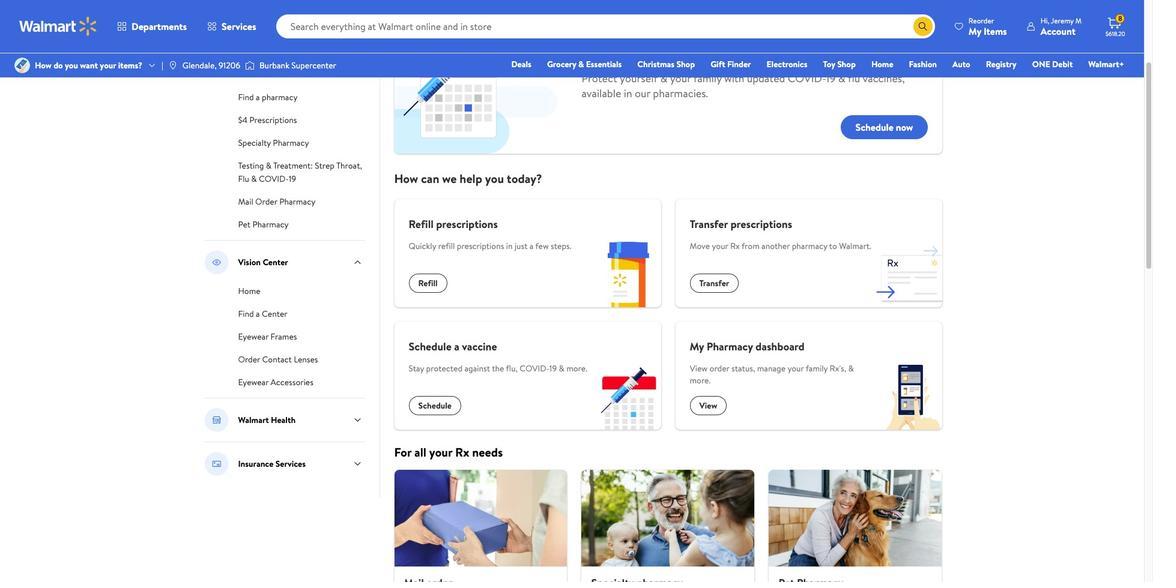 Task type: vqa. For each thing, say whether or not it's contained in the screenshot.
19 within Testing & Treatment: Strep Throat, Flu & COVID-19
yes



Task type: locate. For each thing, give the bounding box(es) containing it.
1 horizontal spatial 19
[[550, 363, 557, 375]]

vision center
[[238, 256, 288, 268]]

covid- inside testing & treatment: strep throat, flu & covid-19
[[259, 173, 289, 185]]

a for find a center
[[256, 308, 260, 320]]

2 shop from the left
[[837, 58, 856, 70]]

find up $4
[[238, 91, 254, 103]]

how left do
[[35, 59, 52, 71]]

services
[[222, 20, 256, 33], [276, 458, 306, 470]]

1 vertical spatial available
[[582, 86, 621, 101]]

shop
[[677, 58, 695, 70], [837, 58, 856, 70]]

refill prescriptions link
[[238, 22, 307, 35]]

refill down quickly
[[418, 277, 438, 289]]

rx left "needs"
[[455, 444, 469, 461]]

electronics link
[[761, 58, 813, 71]]

home up vaccines, on the top right
[[871, 58, 894, 70]]

schedule button
[[409, 396, 461, 416]]

you right do
[[65, 59, 78, 71]]

a left vaccine
[[454, 339, 459, 354]]

0 vertical spatial my
[[969, 24, 982, 38]]

view inside button
[[699, 400, 717, 412]]

essentials
[[586, 58, 622, 70]]

covid- right flu,
[[520, 363, 550, 375]]

specialty
[[238, 137, 271, 149]]

view order status, manage your family rx's, & more.
[[690, 363, 854, 387]]

1 horizontal spatial home link
[[866, 58, 899, 71]]

2 vertical spatial transfer
[[699, 277, 729, 289]]

 image right |
[[168, 61, 178, 70]]

1 vertical spatial now
[[896, 121, 913, 134]]

covid- up mail order pharmacy link
[[259, 173, 289, 185]]

& right testing
[[266, 160, 272, 172]]

mail order pharmacy
[[238, 196, 315, 208]]

refill up transfer prescriptions link
[[238, 23, 257, 35]]

home link
[[866, 58, 899, 71], [238, 284, 260, 297]]

1 vertical spatial schedule
[[409, 339, 452, 354]]

list item
[[387, 470, 575, 583], [575, 470, 762, 583], [762, 470, 949, 583]]

view inside 'view order status, manage your family rx's, & more.'
[[690, 363, 708, 375]]

0 horizontal spatial family
[[694, 71, 722, 86]]

0 horizontal spatial you
[[65, 59, 78, 71]]

eyewear frames link
[[238, 330, 297, 343]]

stay
[[409, 363, 424, 375]]

|
[[162, 59, 163, 71]]

toy shop link
[[818, 58, 861, 71]]

0 vertical spatial in
[[624, 86, 632, 101]]

view
[[690, 363, 708, 375], [699, 400, 717, 412]]

home link up find a center link
[[238, 284, 260, 297]]

available down essentials
[[582, 86, 621, 101]]

rx left from
[[730, 240, 740, 252]]

in inside protect yourself & your family with updated covid-19 & flu vaccines, available in our pharmacies.
[[624, 86, 632, 101]]

1 horizontal spatial my
[[969, 24, 982, 38]]

view down the order
[[699, 400, 717, 412]]

1 vertical spatial prescriptions
[[269, 46, 317, 58]]

1 vertical spatial rx
[[455, 444, 469, 461]]

pharmacy down mail order pharmacy
[[253, 219, 289, 231]]

how for how do you want your items?
[[35, 59, 52, 71]]

family inside 'view order status, manage your family rx's, & more.'
[[806, 363, 828, 375]]

shop up 'pharmacies.'
[[677, 58, 695, 70]]

family down gift
[[694, 71, 722, 86]]

prescriptions inside transfer prescriptions link
[[269, 46, 317, 58]]

find inside find a pharmacy link
[[238, 91, 254, 103]]

1 horizontal spatial rx
[[730, 240, 740, 252]]

mail order pharmacy link
[[238, 195, 315, 208]]

eyewear frames
[[238, 331, 297, 343]]

transfer prescriptions. move your rx from another pharmacy to walmart. transfer. image
[[876, 241, 942, 308]]

1 horizontal spatial  image
[[168, 61, 178, 70]]

eyewear for eyewear frames
[[238, 331, 269, 343]]

prescriptions inside "$4 prescriptions" link
[[249, 114, 297, 126]]

pharmacy up "$4 prescriptions" link at the top left of the page
[[262, 91, 298, 103]]

with
[[724, 71, 744, 86]]

eyewear down contact
[[238, 377, 269, 389]]

my pharmacy dashboard. view order status, manage your family rx's and more. view. image
[[876, 364, 942, 430]]

1 vertical spatial covid-
[[259, 173, 289, 185]]

1 vertical spatial you
[[485, 171, 504, 187]]

1 horizontal spatial in
[[624, 86, 632, 101]]

8
[[1118, 13, 1122, 24]]

prescriptions for transfer prescriptions
[[269, 46, 317, 58]]

1 vertical spatial family
[[806, 363, 828, 375]]

more. inside 'view order status, manage your family rx's, & more.'
[[690, 375, 711, 387]]

a up eyewear frames link
[[256, 308, 260, 320]]

1 vertical spatial order
[[238, 354, 260, 366]]

home link right flu
[[866, 58, 899, 71]]

do
[[54, 59, 63, 71]]

hi,
[[1041, 15, 1050, 26]]

walmart insurance services image
[[205, 452, 229, 476]]

services up 91206
[[222, 20, 256, 33]]

schedule down protected
[[418, 400, 452, 412]]

our
[[635, 86, 651, 101]]

2 find from the top
[[238, 308, 254, 320]]

find a center link
[[238, 307, 288, 320]]

m
[[1076, 15, 1082, 26]]

2 horizontal spatial covid-
[[788, 71, 826, 86]]

0 vertical spatial find
[[238, 91, 254, 103]]

Walmart Site-Wide search field
[[276, 14, 935, 38]]

departments button
[[107, 12, 197, 41]]

1 horizontal spatial shop
[[837, 58, 856, 70]]

my inside reorder my items
[[969, 24, 982, 38]]

against
[[465, 363, 490, 375]]

2 eyewear from the top
[[238, 377, 269, 389]]

walmart+
[[1089, 58, 1124, 70]]

0 vertical spatial pharmacy
[[262, 91, 298, 103]]

vaccines,
[[863, 71, 905, 86]]

order right mail
[[255, 196, 277, 208]]

1 horizontal spatial available
[[725, 40, 779, 61]]

prescriptions right refill
[[457, 240, 504, 252]]

0 horizontal spatial more.
[[567, 363, 587, 375]]

in left just
[[506, 240, 513, 252]]

schedule for a
[[409, 339, 452, 354]]

order contact lenses link
[[238, 353, 318, 366]]

auto
[[953, 58, 970, 70]]

center
[[263, 256, 288, 268], [262, 308, 288, 320]]

reorder
[[969, 15, 994, 26]]

now left the finder
[[696, 40, 722, 61]]

schedule up stay
[[409, 339, 452, 354]]

in
[[624, 86, 632, 101], [506, 240, 513, 252]]

refill
[[438, 240, 455, 252]]

1 vertical spatial 19
[[289, 173, 296, 185]]

1 eyewear from the top
[[238, 331, 269, 343]]

flu
[[848, 71, 860, 86]]

0 vertical spatial refill
[[238, 23, 257, 35]]

$618.20
[[1106, 29, 1125, 38]]

pharmacy up "treatment:"
[[273, 137, 309, 149]]

pharmacies.
[[653, 86, 708, 101]]

0 vertical spatial 19
[[826, 71, 836, 86]]

0 horizontal spatial home
[[238, 285, 260, 297]]

walmart health
[[238, 414, 296, 426]]

covid- down electronics
[[788, 71, 826, 86]]

pharmacy for my pharmacy dashboard
[[707, 339, 753, 354]]

more. up view button at the bottom right of page
[[690, 375, 711, 387]]

1 vertical spatial eyewear
[[238, 377, 269, 389]]

0 horizontal spatial my
[[690, 339, 704, 354]]

refill for prescriptions
[[409, 217, 434, 232]]

& right the grocery
[[578, 58, 584, 70]]

prescriptions for transfer prescriptions
[[731, 217, 792, 232]]

19 right flu,
[[550, 363, 557, 375]]

1 vertical spatial services
[[276, 458, 306, 470]]

& right the rx's,
[[848, 363, 854, 375]]

0 horizontal spatial  image
[[14, 58, 30, 73]]

transfer for prescriptions
[[690, 217, 728, 232]]

how left can
[[394, 171, 418, 187]]

order left contact
[[238, 354, 260, 366]]

prescriptions up burbank supercenter
[[269, 46, 317, 58]]

0 vertical spatial home link
[[866, 58, 899, 71]]

transfer
[[238, 46, 267, 58], [690, 217, 728, 232], [699, 277, 729, 289]]

list
[[387, 470, 949, 583]]

rx's,
[[830, 363, 846, 375]]

1 horizontal spatial you
[[485, 171, 504, 187]]

transfer up vaccines link
[[238, 46, 267, 58]]

throat,
[[336, 160, 362, 172]]

shop for toy shop
[[837, 58, 856, 70]]

 image left do
[[14, 58, 30, 73]]

0 horizontal spatial services
[[222, 20, 256, 33]]

status,
[[732, 363, 755, 375]]

center right vision
[[263, 256, 288, 268]]

home
[[871, 58, 894, 70], [238, 285, 260, 297]]

shop up flu
[[837, 58, 856, 70]]

family left the rx's,
[[806, 363, 828, 375]]

& inside 'view order status, manage your family rx's, & more.'
[[848, 363, 854, 375]]

how for how can we help you today?
[[394, 171, 418, 187]]

0 vertical spatial now
[[696, 40, 722, 61]]

rx
[[730, 240, 740, 252], [455, 444, 469, 461]]

prescriptions up refill
[[436, 217, 498, 232]]

1 vertical spatial view
[[699, 400, 717, 412]]

0 vertical spatial how
[[35, 59, 52, 71]]

walmart.
[[839, 240, 872, 252]]

0 horizontal spatial covid-
[[259, 173, 289, 185]]

1 vertical spatial find
[[238, 308, 254, 320]]

refill up quickly
[[409, 217, 434, 232]]

0 vertical spatial home
[[871, 58, 894, 70]]

view left the order
[[690, 363, 708, 375]]

 image
[[245, 59, 255, 71]]

find for find a center
[[238, 308, 254, 320]]

more. for my pharmacy dashboard
[[690, 375, 711, 387]]

prescriptions up transfer prescriptions link
[[259, 23, 307, 35]]

1 list item from the left
[[387, 470, 575, 583]]

now down vaccines, on the top right
[[896, 121, 913, 134]]

a down vaccines
[[256, 91, 260, 103]]

19 inside testing & treatment: strep throat, flu & covid-19
[[289, 173, 296, 185]]

0 vertical spatial covid-
[[788, 71, 826, 86]]

supercenter
[[291, 59, 336, 71]]

1 vertical spatial refill
[[409, 217, 434, 232]]

19 down toy on the right of page
[[826, 71, 836, 86]]

19 down "treatment:"
[[289, 173, 296, 185]]

prescriptions up 'specialty pharmacy' link
[[249, 114, 297, 126]]

home up find a center link
[[238, 285, 260, 297]]

your inside protect yourself & your family with updated covid-19 & flu vaccines, available in our pharmacies.
[[670, 71, 691, 86]]

2 horizontal spatial 19
[[826, 71, 836, 86]]

how
[[35, 59, 52, 71], [394, 171, 418, 187]]

prescriptions up from
[[731, 217, 792, 232]]

schedule for now
[[856, 121, 894, 134]]

& right flu
[[251, 173, 257, 185]]

0 horizontal spatial in
[[506, 240, 513, 252]]

shop inside "link"
[[837, 58, 856, 70]]

 image for glendale, 91206
[[168, 61, 178, 70]]

one
[[1032, 58, 1050, 70]]

refill for prescriptions
[[238, 23, 257, 35]]

the
[[492, 363, 504, 375]]

you right help
[[485, 171, 504, 187]]

pharmacy left to
[[792, 240, 828, 252]]

0 horizontal spatial 19
[[289, 173, 296, 185]]

0 horizontal spatial available
[[582, 86, 621, 101]]

2 vertical spatial refill
[[418, 277, 438, 289]]

find
[[238, 91, 254, 103], [238, 308, 254, 320]]

more. for schedule a vaccine
[[567, 363, 587, 375]]

0 vertical spatial schedule
[[856, 121, 894, 134]]

available up updated
[[725, 40, 779, 61]]

pharmacy for specialty pharmacy
[[273, 137, 309, 149]]

schedule a vaccine
[[409, 339, 497, 354]]

a
[[256, 91, 260, 103], [530, 240, 534, 252], [256, 308, 260, 320], [454, 339, 459, 354]]

burbank supercenter
[[260, 59, 336, 71]]

we
[[442, 171, 457, 187]]

schedule now button
[[841, 115, 928, 139]]

now inside schedule now 'button'
[[896, 121, 913, 134]]

1 vertical spatial my
[[690, 339, 704, 354]]

find up eyewear frames link
[[238, 308, 254, 320]]

2 vertical spatial prescriptions
[[249, 114, 297, 126]]

3 list item from the left
[[762, 470, 949, 583]]

eyewear
[[238, 331, 269, 343], [238, 377, 269, 389]]

refill prescriptions. quickly refill medications in just a few steps. refill. image
[[595, 241, 661, 308]]

2 vertical spatial schedule
[[418, 400, 452, 412]]

center up eyewear frames link
[[262, 308, 288, 320]]

0 vertical spatial prescriptions
[[259, 23, 307, 35]]

0 vertical spatial family
[[694, 71, 722, 86]]

prescriptions for $4 prescriptions
[[249, 114, 297, 126]]

0 vertical spatial transfer
[[238, 46, 267, 58]]

1 horizontal spatial more.
[[690, 375, 711, 387]]

prescriptions
[[259, 23, 307, 35], [269, 46, 317, 58], [249, 114, 297, 126]]

pharmacy up the order
[[707, 339, 753, 354]]

0 vertical spatial view
[[690, 363, 708, 375]]

your down christmas shop
[[670, 71, 691, 86]]

19 for &
[[289, 173, 296, 185]]

1 vertical spatial how
[[394, 171, 418, 187]]

covid- inside protect yourself & your family with updated covid-19 & flu vaccines, available in our pharmacies.
[[788, 71, 826, 86]]

schedule
[[856, 121, 894, 134], [409, 339, 452, 354], [418, 400, 452, 412]]

protected
[[426, 363, 463, 375]]

vision center image
[[205, 250, 229, 275]]

2 list item from the left
[[575, 470, 762, 583]]

0 horizontal spatial shop
[[677, 58, 695, 70]]

0 horizontal spatial how
[[35, 59, 52, 71]]

in left our
[[624, 86, 632, 101]]

19 inside protect yourself & your family with updated covid-19 & flu vaccines, available in our pharmacies.
[[826, 71, 836, 86]]

your right manage
[[788, 363, 804, 375]]

0 horizontal spatial home link
[[238, 284, 260, 297]]

your right want on the left of the page
[[100, 59, 116, 71]]

prescriptions inside the refill prescriptions link
[[259, 23, 307, 35]]

0 horizontal spatial now
[[696, 40, 722, 61]]

schedule down vaccines, on the top right
[[856, 121, 894, 134]]

transfer down move
[[699, 277, 729, 289]]

covid-
[[788, 71, 826, 86], [259, 173, 289, 185], [520, 363, 550, 375]]

1 vertical spatial pharmacy
[[792, 240, 828, 252]]

prescriptions for refill prescriptions
[[259, 23, 307, 35]]

your inside 'view order status, manage your family rx's, & more.'
[[788, 363, 804, 375]]

 image
[[14, 58, 30, 73], [168, 61, 178, 70]]

0 vertical spatial you
[[65, 59, 78, 71]]

services right insurance
[[276, 458, 306, 470]]

0 vertical spatial order
[[255, 196, 277, 208]]

manage
[[757, 363, 786, 375]]

0 vertical spatial eyewear
[[238, 331, 269, 343]]

testing & treatment: strep throat, flu & covid-19
[[238, 160, 362, 185]]

protect yourself & your family with updated covid-19 & flu vaccines, available in our pharmacies.
[[582, 71, 905, 101]]

1 horizontal spatial now
[[896, 121, 913, 134]]

1 find from the top
[[238, 91, 254, 103]]

fashion link
[[904, 58, 942, 71]]

0 vertical spatial services
[[222, 20, 256, 33]]

&
[[578, 58, 584, 70], [660, 71, 668, 86], [838, 71, 846, 86], [266, 160, 272, 172], [251, 173, 257, 185], [559, 363, 565, 375], [848, 363, 854, 375]]

1 horizontal spatial covid-
[[520, 363, 550, 375]]

1 vertical spatial transfer
[[690, 217, 728, 232]]

pharmacy
[[262, 91, 298, 103], [792, 240, 828, 252]]

order contact lenses
[[238, 354, 318, 366]]

1 vertical spatial home link
[[238, 284, 260, 297]]

1 horizontal spatial how
[[394, 171, 418, 187]]

schedule inside 'button'
[[856, 121, 894, 134]]

find for find a pharmacy
[[238, 91, 254, 103]]

transfer inside button
[[699, 277, 729, 289]]

eyewear down 'find a center'
[[238, 331, 269, 343]]

view for view
[[699, 400, 717, 412]]

find inside find a center link
[[238, 308, 254, 320]]

items
[[984, 24, 1007, 38]]

walmart image
[[19, 17, 97, 36]]

more. left schedule a vaccine. stay protected against the flu, covid-19 and more. schedule. image
[[567, 363, 587, 375]]

transfer up move
[[690, 217, 728, 232]]

91206
[[219, 59, 240, 71]]

1 horizontal spatial family
[[806, 363, 828, 375]]

1 shop from the left
[[677, 58, 695, 70]]

yourself
[[620, 71, 658, 86]]

mail
[[238, 196, 253, 208]]



Task type: describe. For each thing, give the bounding box(es) containing it.
available inside protect yourself & your family with updated covid-19 & flu vaccines, available in our pharmacies.
[[582, 86, 621, 101]]

updated
[[582, 40, 636, 61]]

your right move
[[712, 240, 728, 252]]

registry link
[[981, 58, 1022, 71]]

dashboard
[[756, 339, 805, 354]]

1 horizontal spatial home
[[871, 58, 894, 70]]

one debit
[[1032, 58, 1073, 70]]

1 vertical spatial center
[[262, 308, 288, 320]]

strep
[[315, 160, 335, 172]]

hi, jeremy m account
[[1041, 15, 1082, 38]]

another
[[762, 240, 790, 252]]

help
[[460, 171, 482, 187]]

to
[[829, 240, 837, 252]]

burbank
[[260, 59, 289, 71]]

gift finder
[[711, 58, 751, 70]]

order
[[710, 363, 730, 375]]

your right all
[[429, 444, 452, 461]]

treatment:
[[273, 160, 313, 172]]

walmart
[[238, 414, 269, 426]]

eyewear accessories link
[[238, 375, 313, 389]]

jeremy
[[1051, 15, 1074, 26]]

registry
[[986, 58, 1017, 70]]

schedule now
[[856, 121, 913, 134]]

0 vertical spatial available
[[725, 40, 779, 61]]

walmart+ link
[[1083, 58, 1130, 71]]

vaccines
[[238, 68, 270, 80]]

Search search field
[[276, 14, 935, 38]]

transfer prescriptions link
[[238, 44, 317, 58]]

transfer prescriptions
[[690, 217, 792, 232]]

19 for updated
[[826, 71, 836, 86]]

vaccine
[[462, 339, 497, 354]]

& left flu
[[838, 71, 846, 86]]

a for find a pharmacy
[[256, 91, 260, 103]]

1 horizontal spatial services
[[276, 458, 306, 470]]

items?
[[118, 59, 142, 71]]

electronics
[[767, 58, 808, 70]]

glendale, 91206
[[183, 59, 240, 71]]

christmas shop
[[638, 58, 695, 70]]

eyewear accessories
[[238, 377, 313, 389]]

order inside mail order pharmacy link
[[255, 196, 277, 208]]

1 vertical spatial in
[[506, 240, 513, 252]]

from
[[742, 240, 760, 252]]

search icon image
[[918, 22, 928, 31]]

view for view order status, manage your family rx's, & more.
[[690, 363, 708, 375]]

0 vertical spatial center
[[263, 256, 288, 268]]

services inside dropdown button
[[222, 20, 256, 33]]

refill button
[[409, 274, 447, 293]]

grocery & essentials link
[[542, 58, 627, 71]]

0 vertical spatial rx
[[730, 240, 740, 252]]

frames
[[271, 331, 297, 343]]

refill inside button
[[418, 277, 438, 289]]

needs
[[472, 444, 503, 461]]

2 vertical spatial covid-
[[520, 363, 550, 375]]

flu,
[[506, 363, 518, 375]]

pharmacy for pet pharmacy
[[253, 219, 289, 231]]

& right flu,
[[559, 363, 565, 375]]

how can we help you today?
[[394, 171, 542, 187]]

family inside protect yourself & your family with updated covid-19 & flu vaccines, available in our pharmacies.
[[694, 71, 722, 86]]

0 horizontal spatial rx
[[455, 444, 469, 461]]

testing & treatment: strep throat, flu & covid-19 link
[[238, 159, 362, 185]]

0 horizontal spatial pharmacy
[[262, 91, 298, 103]]

$4 prescriptions link
[[238, 113, 297, 126]]

all
[[414, 444, 426, 461]]

today?
[[507, 171, 542, 187]]

2 vertical spatial 19
[[550, 363, 557, 375]]

stay protected against the flu, covid-19 & more.
[[409, 363, 587, 375]]

schedule inside button
[[418, 400, 452, 412]]

1 horizontal spatial pharmacy
[[792, 240, 828, 252]]

my pharmacy dashboard
[[690, 339, 805, 354]]

reorder my items
[[969, 15, 1007, 38]]

order inside order contact lenses link
[[238, 354, 260, 366]]

pet
[[238, 219, 251, 231]]

transfer for prescriptions
[[238, 46, 267, 58]]

covid- for &
[[259, 173, 289, 185]]

find a pharmacy link
[[238, 90, 298, 103]]

toy shop
[[823, 58, 856, 70]]

move
[[690, 240, 710, 252]]

prescriptions for refill prescriptions
[[436, 217, 498, 232]]

deals link
[[506, 58, 537, 71]]

few
[[536, 240, 549, 252]]

schedule a vaccine. stay protected against the flu, covid-19 and more. schedule. image
[[595, 364, 661, 430]]

christmas
[[638, 58, 675, 70]]

grocery
[[547, 58, 576, 70]]

pet pharmacy
[[238, 219, 289, 231]]

can
[[421, 171, 439, 187]]

grocery & essentials
[[547, 58, 622, 70]]

covid- for updated
[[788, 71, 826, 86]]

insurance services
[[238, 458, 306, 470]]

auto link
[[947, 58, 976, 71]]

vision
[[238, 256, 261, 268]]

quickly refill prescriptions in just a few steps.
[[409, 240, 572, 252]]

$4
[[238, 114, 247, 126]]

1 vertical spatial home
[[238, 285, 260, 297]]

& down christmas shop
[[660, 71, 668, 86]]

transfer button
[[690, 274, 739, 293]]

shop for christmas shop
[[677, 58, 695, 70]]

specialty pharmacy
[[238, 137, 309, 149]]

eyewear for eyewear accessories
[[238, 377, 269, 389]]

pharmacy down testing & treatment: strep throat, flu & covid-19 on the left top of page
[[279, 196, 315, 208]]

one debit link
[[1027, 58, 1078, 71]]

how do you want your items?
[[35, 59, 142, 71]]

departments
[[132, 20, 187, 33]]

a for schedule a vaccine
[[454, 339, 459, 354]]

move your rx from another pharmacy to walmart.
[[690, 240, 872, 252]]

fashion
[[909, 58, 937, 70]]

pet pharmacy link
[[238, 217, 289, 231]]

gift
[[711, 58, 725, 70]]

for all your rx needs
[[394, 444, 503, 461]]

protect
[[582, 71, 617, 86]]

health
[[271, 414, 296, 426]]

walmart health image
[[205, 408, 229, 432]]

account
[[1041, 24, 1076, 38]]

toy
[[823, 58, 835, 70]]

find a pharmacy
[[238, 91, 298, 103]]

refill prescriptions
[[238, 23, 307, 35]]

a right just
[[530, 240, 534, 252]]

 image for how do you want your items?
[[14, 58, 30, 73]]



